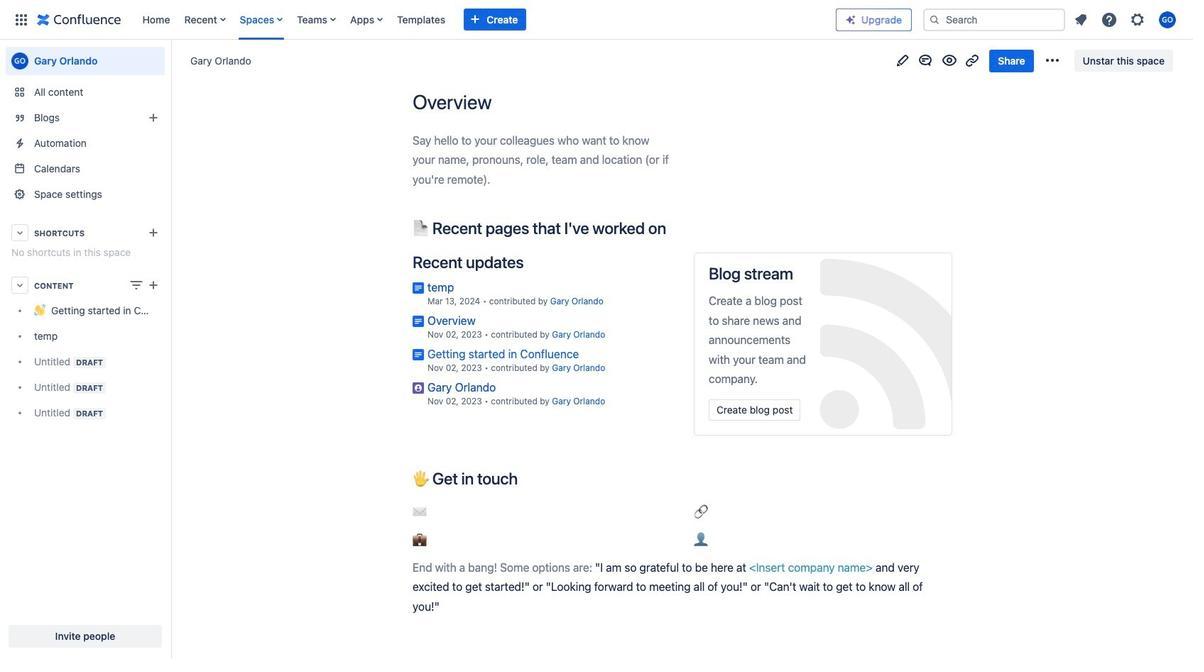 Task type: locate. For each thing, give the bounding box(es) containing it.
None search field
[[923, 8, 1065, 31]]

search image
[[929, 14, 940, 25]]

help icon image
[[1101, 11, 1118, 28]]

edit this page image
[[894, 52, 912, 69]]

1 horizontal spatial list
[[1068, 7, 1185, 32]]

list
[[135, 0, 836, 39], [1068, 7, 1185, 32]]

confluence image
[[37, 11, 121, 28], [37, 11, 121, 28]]

copy link image
[[964, 52, 981, 69]]

list for "premium" image
[[1068, 7, 1185, 32]]

change view image
[[128, 277, 145, 294]]

banner
[[0, 0, 1193, 40]]

0 horizontal spatial list
[[135, 0, 836, 39]]

tree
[[6, 298, 165, 426]]

add shortcut image
[[145, 224, 162, 241]]



Task type: describe. For each thing, give the bounding box(es) containing it.
premium image
[[845, 14, 857, 25]]

list for appswitcher icon
[[135, 0, 836, 39]]

collapse sidebar image
[[155, 47, 186, 75]]

create a blog image
[[145, 109, 162, 126]]

tree inside the space element
[[6, 298, 165, 426]]

global element
[[9, 0, 836, 39]]

your profile and preferences image
[[1159, 11, 1176, 28]]

settings icon image
[[1129, 11, 1146, 28]]

more actions image
[[1044, 52, 1061, 69]]

appswitcher icon image
[[13, 11, 30, 28]]

Search field
[[923, 8, 1065, 31]]

start watching image
[[941, 52, 958, 69]]

notification icon image
[[1072, 11, 1089, 28]]

space element
[[0, 40, 170, 660]]

create image
[[145, 277, 162, 294]]



Task type: vqa. For each thing, say whether or not it's contained in the screenshot.
"Create" Icon
yes



